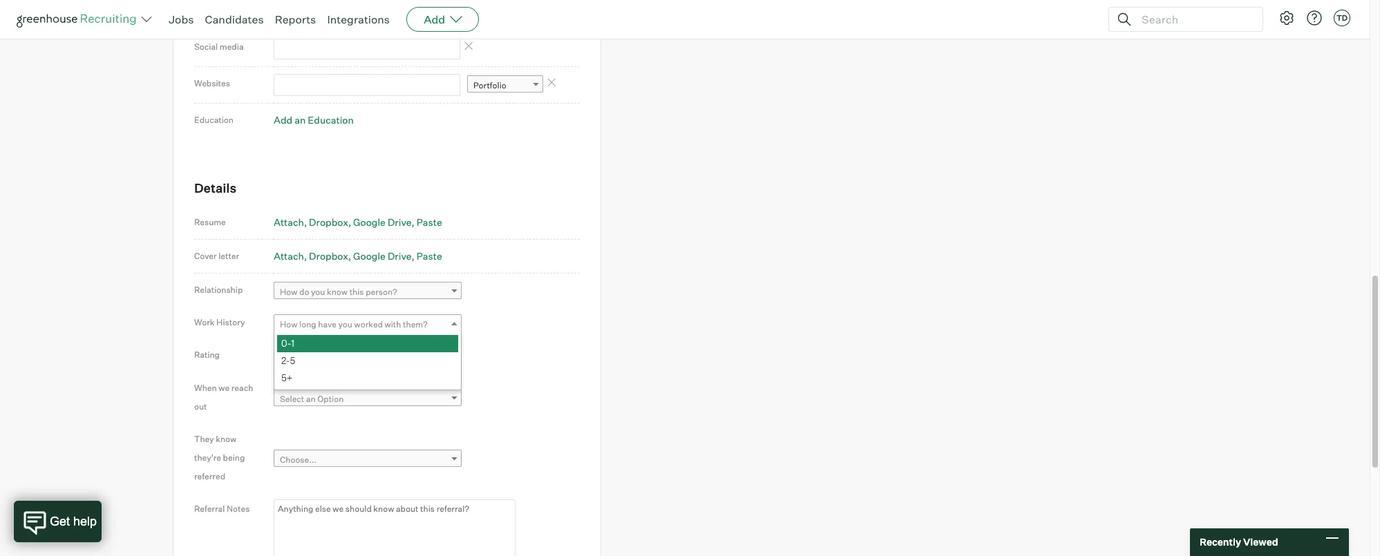 Task type: locate. For each thing, give the bounding box(es) containing it.
2 paste from the top
[[417, 250, 442, 262]]

1 vertical spatial attach link
[[274, 250, 307, 262]]

portfolio link
[[467, 75, 543, 96]]

add
[[424, 12, 445, 26], [274, 114, 293, 126]]

you right have
[[339, 320, 353, 330]]

dropbox
[[309, 216, 348, 228], [309, 250, 348, 262]]

0 vertical spatial google drive link
[[353, 216, 415, 228]]

option
[[318, 394, 344, 405]]

0 vertical spatial you
[[311, 287, 325, 297]]

paste link
[[417, 216, 442, 228], [417, 250, 442, 262]]

media
[[220, 41, 244, 52]]

history
[[216, 317, 245, 328]]

2 dropbox from the top
[[309, 250, 348, 262]]

dropbox link for cover letter
[[309, 250, 351, 262]]

attach for resume
[[274, 216, 304, 228]]

2 attach from the top
[[274, 250, 304, 262]]

1 how from the top
[[280, 287, 298, 297]]

you for know
[[311, 287, 325, 297]]

add an education link
[[274, 114, 354, 126]]

0 vertical spatial google
[[353, 216, 386, 228]]

dropbox for resume
[[309, 216, 348, 228]]

1 paste link from the top
[[417, 216, 442, 228]]

add inside popup button
[[424, 12, 445, 26]]

0 vertical spatial paste
[[417, 216, 442, 228]]

0 vertical spatial attach
[[274, 216, 304, 228]]

them?
[[403, 320, 428, 330]]

how long have you worked with them? link
[[274, 315, 462, 335]]

how long have you worked with them?
[[280, 320, 428, 330]]

work history
[[194, 317, 245, 328]]

when we reach out
[[194, 383, 253, 412]]

paste
[[417, 216, 442, 228], [417, 250, 442, 262]]

1 vertical spatial paste link
[[417, 250, 442, 262]]

1 vertical spatial attach
[[274, 250, 304, 262]]

Search text field
[[1139, 9, 1251, 29]]

drive
[[388, 216, 412, 228], [388, 250, 412, 262]]

2 vertical spatial how
[[280, 352, 298, 363]]

social media
[[194, 41, 244, 52]]

5+
[[281, 373, 293, 384]]

reach
[[231, 383, 253, 393]]

portfolio
[[474, 80, 507, 91]]

personal link
[[467, 2, 543, 22]]

None text field
[[274, 37, 461, 59], [274, 74, 461, 96], [274, 37, 461, 59], [274, 74, 461, 96]]

1 dropbox link from the top
[[309, 216, 351, 228]]

how would you rate this person? link
[[274, 348, 462, 368]]

how for how would you rate this person?
[[280, 352, 298, 363]]

1 horizontal spatial know
[[327, 287, 348, 297]]

1 google drive link from the top
[[353, 216, 415, 228]]

3 how from the top
[[280, 352, 298, 363]]

add for add
[[424, 12, 445, 26]]

this right rate on the left of the page
[[358, 352, 372, 363]]

0 vertical spatial person?
[[366, 287, 397, 297]]

1 vertical spatial dropbox link
[[309, 250, 351, 262]]

google drive link
[[353, 216, 415, 228], [353, 250, 415, 262]]

0 vertical spatial attach link
[[274, 216, 307, 228]]

1 vertical spatial dropbox
[[309, 250, 348, 262]]

1 vertical spatial google
[[353, 250, 386, 262]]

education
[[308, 114, 354, 126], [194, 115, 234, 125]]

1 attach link from the top
[[274, 216, 307, 228]]

paste for resume
[[417, 216, 442, 228]]

1 google from the top
[[353, 216, 386, 228]]

0 vertical spatial an
[[295, 114, 306, 126]]

1 vertical spatial person?
[[374, 352, 406, 363]]

1 vertical spatial google drive link
[[353, 250, 415, 262]]

an for select
[[306, 394, 316, 405]]

0-1 2-5 5+
[[281, 338, 295, 384]]

how for how do you know this person?
[[280, 287, 298, 297]]

know inside the they know they're being referred
[[216, 434, 237, 444]]

you left rate on the left of the page
[[325, 352, 339, 363]]

attach dropbox google drive paste for cover letter
[[274, 250, 442, 262]]

1 dropbox from the top
[[309, 216, 348, 228]]

integrations
[[327, 12, 390, 26]]

configure image
[[1279, 10, 1296, 26]]

choose...
[[280, 455, 317, 465]]

1 vertical spatial drive
[[388, 250, 412, 262]]

this up how long have you worked with them?
[[350, 287, 364, 297]]

drive for cover letter
[[388, 250, 412, 262]]

attach for cover letter
[[274, 250, 304, 262]]

google for resume
[[353, 216, 386, 228]]

0 horizontal spatial education
[[194, 115, 234, 125]]

2 google drive link from the top
[[353, 250, 415, 262]]

attach dropbox google drive paste
[[274, 216, 442, 228], [274, 250, 442, 262]]

social
[[194, 41, 218, 52]]

1 attach dropbox google drive paste from the top
[[274, 216, 442, 228]]

an
[[295, 114, 306, 126], [306, 394, 316, 405]]

0 horizontal spatial add
[[274, 114, 293, 126]]

paste link for cover letter
[[417, 250, 442, 262]]

1 paste from the top
[[417, 216, 442, 228]]

1 horizontal spatial add
[[424, 12, 445, 26]]

person? for how do you know this person?
[[366, 287, 397, 297]]

0 vertical spatial attach dropbox google drive paste
[[274, 216, 442, 228]]

1 vertical spatial an
[[306, 394, 316, 405]]

0 vertical spatial this
[[350, 287, 364, 297]]

this for rate
[[358, 352, 372, 363]]

when
[[194, 383, 217, 393]]

2 attach link from the top
[[274, 250, 307, 262]]

drive for resume
[[388, 216, 412, 228]]

how left the do
[[280, 287, 298, 297]]

person? up with
[[366, 287, 397, 297]]

person? down with
[[374, 352, 406, 363]]

1 vertical spatial add
[[274, 114, 293, 126]]

you right the do
[[311, 287, 325, 297]]

paste link for resume
[[417, 216, 442, 228]]

details
[[194, 181, 237, 196]]

0 vertical spatial drive
[[388, 216, 412, 228]]

we
[[219, 383, 230, 393]]

referral notes
[[194, 504, 250, 514]]

td
[[1337, 13, 1348, 23]]

1 vertical spatial attach dropbox google drive paste
[[274, 250, 442, 262]]

1 vertical spatial how
[[280, 320, 298, 330]]

1 drive from the top
[[388, 216, 412, 228]]

attach link for resume
[[274, 216, 307, 228]]

choose... link
[[274, 450, 462, 470]]

would
[[299, 352, 323, 363]]

2 how from the top
[[280, 320, 298, 330]]

work
[[194, 317, 215, 328]]

0 vertical spatial dropbox
[[309, 216, 348, 228]]

0 vertical spatial dropbox link
[[309, 216, 351, 228]]

0 vertical spatial add
[[424, 12, 445, 26]]

1 attach from the top
[[274, 216, 304, 228]]

google
[[353, 216, 386, 228], [353, 250, 386, 262]]

2 dropbox link from the top
[[309, 250, 351, 262]]

2 google from the top
[[353, 250, 386, 262]]

None text field
[[274, 0, 461, 22]]

person?
[[366, 287, 397, 297], [374, 352, 406, 363]]

dropbox link for resume
[[309, 216, 351, 228]]

add button
[[407, 7, 479, 32]]

td button
[[1335, 10, 1351, 26]]

2 vertical spatial you
[[325, 352, 339, 363]]

1 vertical spatial this
[[358, 352, 372, 363]]

1 vertical spatial paste
[[417, 250, 442, 262]]

this
[[350, 287, 364, 297], [358, 352, 372, 363]]

attach link
[[274, 216, 307, 228], [274, 250, 307, 262]]

0 horizontal spatial know
[[216, 434, 237, 444]]

dropbox link
[[309, 216, 351, 228], [309, 250, 351, 262]]

know
[[327, 287, 348, 297], [216, 434, 237, 444]]

0 vertical spatial how
[[280, 287, 298, 297]]

notes
[[227, 504, 250, 514]]

2 paste link from the top
[[417, 250, 442, 262]]

td button
[[1332, 7, 1354, 29]]

attach dropbox google drive paste for resume
[[274, 216, 442, 228]]

being
[[223, 453, 245, 463]]

2 attach dropbox google drive paste from the top
[[274, 250, 442, 262]]

attach
[[274, 216, 304, 228], [274, 250, 304, 262]]

know right the do
[[327, 287, 348, 297]]

how
[[280, 287, 298, 297], [280, 320, 298, 330], [280, 352, 298, 363]]

email
[[194, 4, 216, 15]]

how would you rate this person?
[[280, 352, 406, 363]]

out
[[194, 401, 207, 412]]

know up "being"
[[216, 434, 237, 444]]

you
[[311, 287, 325, 297], [339, 320, 353, 330], [325, 352, 339, 363]]

reports link
[[275, 12, 316, 26]]

0 vertical spatial paste link
[[417, 216, 442, 228]]

how left 'long'
[[280, 320, 298, 330]]

2 drive from the top
[[388, 250, 412, 262]]

how down 0-
[[280, 352, 298, 363]]

personal
[[474, 6, 508, 17]]

1 vertical spatial know
[[216, 434, 237, 444]]



Task type: describe. For each thing, give the bounding box(es) containing it.
do
[[299, 287, 309, 297]]

jobs
[[169, 12, 194, 26]]

how for how long have you worked with them?
[[280, 320, 298, 330]]

rating
[[194, 350, 220, 360]]

0-
[[281, 338, 291, 349]]

1 horizontal spatial education
[[308, 114, 354, 126]]

recently
[[1200, 537, 1242, 549]]

with
[[385, 320, 401, 330]]

letter
[[219, 251, 239, 261]]

referral
[[194, 504, 225, 514]]

greenhouse recruiting image
[[17, 11, 141, 28]]

you for rate
[[325, 352, 339, 363]]

select an option
[[280, 394, 344, 405]]

long
[[299, 320, 317, 330]]

they
[[194, 434, 214, 444]]

an for add
[[295, 114, 306, 126]]

websites
[[194, 78, 230, 88]]

how do you know this person?
[[280, 287, 397, 297]]

paste for cover letter
[[417, 250, 442, 262]]

add an education
[[274, 114, 354, 126]]

attach link for cover letter
[[274, 250, 307, 262]]

relationship
[[194, 285, 243, 295]]

google drive link for resume
[[353, 216, 415, 228]]

cover
[[194, 251, 217, 261]]

select
[[280, 394, 304, 405]]

dropbox for cover letter
[[309, 250, 348, 262]]

integrations link
[[327, 12, 390, 26]]

they're
[[194, 453, 221, 463]]

5
[[290, 356, 295, 367]]

recently viewed
[[1200, 537, 1279, 549]]

candidates link
[[205, 12, 264, 26]]

jobs link
[[169, 12, 194, 26]]

they know they're being referred
[[194, 434, 245, 482]]

candidates
[[205, 12, 264, 26]]

rate
[[340, 352, 356, 363]]

0 vertical spatial know
[[327, 287, 348, 297]]

reports
[[275, 12, 316, 26]]

Referral Notes text field
[[274, 500, 516, 557]]

person? for how would you rate this person?
[[374, 352, 406, 363]]

1 vertical spatial you
[[339, 320, 353, 330]]

2-
[[281, 356, 290, 367]]

have
[[318, 320, 337, 330]]

viewed
[[1244, 537, 1279, 549]]

worked
[[354, 320, 383, 330]]

google drive link for cover letter
[[353, 250, 415, 262]]

referred
[[194, 471, 225, 482]]

add for add an education
[[274, 114, 293, 126]]

how do you know this person? link
[[274, 282, 462, 302]]

google for cover letter
[[353, 250, 386, 262]]

1
[[291, 338, 295, 349]]

this for know
[[350, 287, 364, 297]]

cover letter
[[194, 251, 239, 261]]

resume
[[194, 217, 226, 227]]

select an option link
[[274, 389, 462, 409]]



Task type: vqa. For each thing, say whether or not it's contained in the screenshot.
Dropbox
yes



